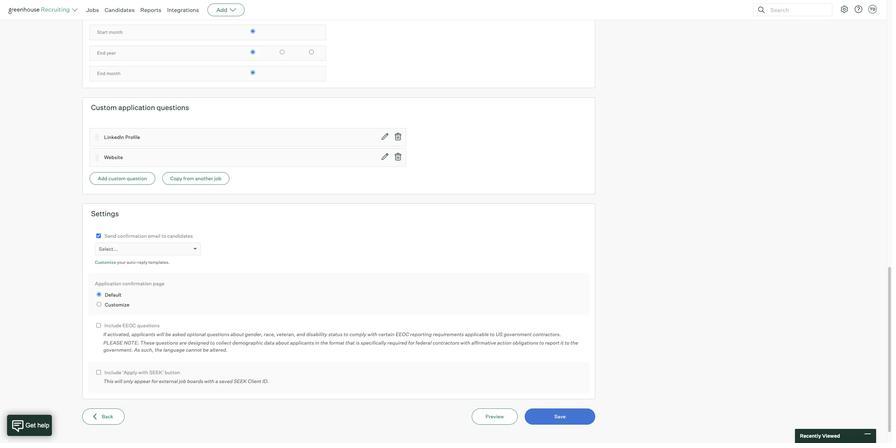 Task type: describe. For each thing, give the bounding box(es) containing it.
reports
[[140, 6, 161, 13]]

optional
[[187, 331, 206, 337]]

such,
[[141, 347, 154, 353]]

and
[[297, 331, 305, 337]]

government.
[[103, 347, 133, 353]]

start for start month
[[97, 29, 108, 35]]

asked
[[172, 331, 186, 337]]

action
[[497, 340, 512, 346]]

include eeoc questions if activated, applicants will be asked optional questions about gender, race, veteran, and disability status to comply with certain eeoc reporting requirements applicable to us government contractors. please note: these questions are designed to collect demographic data about applicants in the format that is specifically required for federal contractors with affirmative action obligations to report it to the government. as such, the language cannot be altered.
[[103, 323, 578, 353]]

1 horizontal spatial the
[[320, 340, 328, 346]]

cannot
[[186, 347, 202, 353]]

1 horizontal spatial applicants
[[290, 340, 314, 346]]

to down contractors.
[[539, 340, 544, 346]]

recently viewed
[[800, 433, 840, 439]]

from
[[183, 175, 194, 181]]

send
[[104, 233, 116, 239]]

include for include eeoc questions if activated, applicants will be asked optional questions about gender, race, veteran, and disability status to comply with certain eeoc reporting requirements applicable to us government contractors. please note: these questions are designed to collect demographic data about applicants in the format that is specifically required for federal contractors with affirmative action obligations to report it to the government. as such, the language cannot be altered.
[[104, 323, 121, 329]]

language
[[163, 347, 185, 353]]

start for start year
[[97, 9, 108, 14]]

reports link
[[140, 6, 161, 13]]

only
[[123, 378, 133, 384]]

profile
[[125, 134, 140, 140]]

to right it
[[565, 340, 569, 346]]

client
[[248, 378, 261, 384]]

include 'apply with seek' button this will only appear for external job boards with a saved seek client id.
[[103, 370, 269, 384]]

customize your auto-reply templates.
[[95, 260, 170, 265]]

1 vertical spatial be
[[203, 347, 209, 353]]

Search text field
[[769, 5, 826, 15]]

website
[[104, 154, 123, 160]]

confirmation for application
[[122, 280, 152, 286]]

add for add custom question
[[98, 175, 107, 181]]

jobs link
[[86, 6, 99, 13]]

td button
[[867, 4, 878, 15]]

1 horizontal spatial eeoc
[[396, 331, 409, 337]]

a
[[215, 378, 218, 384]]

contractors.
[[533, 331, 561, 337]]

back
[[102, 414, 113, 420]]

format
[[329, 340, 344, 346]]

job inside button
[[214, 175, 221, 181]]

button
[[165, 370, 180, 376]]

select...
[[99, 246, 118, 252]]

custom application questions
[[91, 103, 189, 112]]

send confirmation email to candidates
[[104, 233, 193, 239]]

report
[[545, 340, 560, 346]]

linkedin profile
[[104, 134, 140, 140]]

page
[[153, 280, 164, 286]]

altered.
[[210, 347, 228, 353]]

month for start month
[[109, 29, 123, 35]]

1 vertical spatial about
[[276, 340, 289, 346]]

note:
[[124, 340, 139, 346]]

contractors
[[433, 340, 459, 346]]

with left a
[[204, 378, 214, 384]]

it
[[561, 340, 564, 346]]

to up that on the left of the page
[[344, 331, 348, 337]]

government
[[504, 331, 532, 337]]

to right the email
[[162, 233, 166, 239]]

td
[[870, 7, 876, 12]]

is
[[356, 340, 360, 346]]

are
[[179, 340, 187, 346]]

your
[[117, 260, 126, 265]]

td button
[[868, 5, 877, 13]]

gender,
[[245, 331, 263, 337]]

'apply
[[122, 370, 137, 376]]

add custom question button
[[90, 172, 155, 185]]

with down applicable
[[460, 340, 470, 346]]

reporting
[[410, 331, 432, 337]]

copy
[[170, 175, 182, 181]]

linkedin
[[104, 134, 124, 140]]

us
[[496, 331, 503, 337]]

collect
[[216, 340, 231, 346]]

job inside include 'apply with seek' button this will only appear for external job boards with a saved seek client id.
[[179, 378, 186, 384]]

include for include 'apply with seek' button this will only appear for external job boards with a saved seek client id.
[[104, 370, 121, 376]]

application
[[95, 280, 121, 286]]

auto-
[[127, 260, 137, 265]]

copy from another job button
[[162, 172, 230, 185]]

demographic
[[232, 340, 263, 346]]

configure image
[[840, 5, 849, 13]]

to left us
[[490, 331, 495, 337]]

veteran,
[[276, 331, 295, 337]]

with up specifically
[[368, 331, 377, 337]]

activated,
[[107, 331, 130, 337]]

boards
[[187, 378, 203, 384]]

0 horizontal spatial the
[[155, 347, 162, 353]]

for inside include 'apply with seek' button this will only appear for external job boards with a saved seek client id.
[[152, 378, 158, 384]]

certain
[[378, 331, 395, 337]]

templates.
[[148, 260, 170, 265]]

end for end month
[[97, 71, 106, 76]]

candidates link
[[105, 6, 135, 13]]



Task type: vqa. For each thing, say whether or not it's contained in the screenshot.
End
yes



Task type: locate. For each thing, give the bounding box(es) containing it.
0 vertical spatial start
[[97, 9, 108, 14]]

1 vertical spatial will
[[115, 378, 122, 384]]

the right the in
[[320, 340, 328, 346]]

disability
[[306, 331, 327, 337]]

the
[[320, 340, 328, 346], [571, 340, 578, 346], [155, 347, 162, 353]]

eeoc up 'required'
[[396, 331, 409, 337]]

will
[[157, 331, 164, 337], [115, 378, 122, 384]]

in
[[315, 340, 319, 346]]

status
[[328, 331, 343, 337]]

viewed
[[822, 433, 840, 439]]

1 horizontal spatial will
[[157, 331, 164, 337]]

race,
[[264, 331, 275, 337]]

affirmative
[[471, 340, 496, 346]]

None checkbox
[[96, 323, 101, 328], [96, 370, 101, 375], [96, 323, 101, 328], [96, 370, 101, 375]]

0 vertical spatial be
[[165, 331, 171, 337]]

will for only
[[115, 378, 122, 384]]

customize for customize your auto-reply templates.
[[95, 260, 116, 265]]

for left federal
[[408, 340, 415, 346]]

customize down 'default'
[[105, 302, 129, 308]]

add inside add custom question button
[[98, 175, 107, 181]]

0 vertical spatial month
[[109, 29, 123, 35]]

confirmation right send
[[118, 233, 147, 239]]

add custom question
[[98, 175, 147, 181]]

application
[[118, 103, 155, 112]]

be down designed
[[203, 347, 209, 353]]

appear
[[134, 378, 151, 384]]

1 horizontal spatial for
[[408, 340, 415, 346]]

0 vertical spatial will
[[157, 331, 164, 337]]

start month
[[97, 29, 123, 35]]

None radio
[[280, 50, 284, 54], [97, 302, 101, 307], [280, 50, 284, 54], [97, 302, 101, 307]]

this
[[103, 378, 114, 384]]

2 include from the top
[[104, 370, 121, 376]]

seek
[[234, 378, 247, 384]]

data
[[264, 340, 275, 346]]

0 vertical spatial for
[[408, 340, 415, 346]]

federal
[[416, 340, 432, 346]]

start year
[[97, 9, 118, 14]]

greenhouse recruiting image
[[8, 6, 72, 14]]

1 horizontal spatial about
[[276, 340, 289, 346]]

id.
[[262, 378, 269, 384]]

1 end from the top
[[97, 50, 106, 56]]

None radio
[[251, 8, 255, 13], [251, 29, 255, 34], [251, 50, 255, 54], [309, 50, 314, 54], [251, 70, 255, 75], [97, 292, 101, 297], [251, 8, 255, 13], [251, 29, 255, 34], [251, 50, 255, 54], [309, 50, 314, 54], [251, 70, 255, 75], [97, 292, 101, 297]]

1 vertical spatial applicants
[[290, 340, 314, 346]]

end up end month at the left top of page
[[97, 50, 106, 56]]

year up start month
[[109, 9, 118, 14]]

0 vertical spatial job
[[214, 175, 221, 181]]

add
[[216, 6, 227, 13], [98, 175, 107, 181]]

0 horizontal spatial add
[[98, 175, 107, 181]]

include up this
[[104, 370, 121, 376]]

customize for customize
[[105, 302, 129, 308]]

2 horizontal spatial the
[[571, 340, 578, 346]]

1 vertical spatial confirmation
[[122, 280, 152, 286]]

question
[[127, 175, 147, 181]]

1 vertical spatial year
[[107, 50, 116, 56]]

confirmation for send
[[118, 233, 147, 239]]

will for be
[[157, 331, 164, 337]]

about down veteran, on the left of page
[[276, 340, 289, 346]]

seek'
[[149, 370, 164, 376]]

month
[[109, 29, 123, 35], [107, 71, 121, 76]]

will left only
[[115, 378, 122, 384]]

None checkbox
[[96, 233, 101, 238]]

customize down "select..."
[[95, 260, 116, 265]]

1 vertical spatial customize
[[105, 302, 129, 308]]

with up appear
[[138, 370, 148, 376]]

1 horizontal spatial job
[[214, 175, 221, 181]]

external
[[159, 378, 178, 384]]

jobs
[[86, 6, 99, 13]]

2 start from the top
[[97, 29, 108, 35]]

as
[[134, 347, 140, 353]]

for inside include eeoc questions if activated, applicants will be asked optional questions about gender, race, veteran, and disability status to comply with certain eeoc reporting requirements applicable to us government contractors. please note: these questions are designed to collect demographic data about applicants in the format that is specifically required for federal contractors with affirmative action obligations to report it to the government. as such, the language cannot be altered.
[[408, 340, 415, 346]]

include up activated, on the bottom left of page
[[104, 323, 121, 329]]

back button
[[82, 409, 125, 425]]

0 vertical spatial include
[[104, 323, 121, 329]]

end
[[97, 50, 106, 56], [97, 71, 106, 76]]

preview button
[[472, 409, 518, 425]]

please
[[103, 340, 123, 346]]

0 vertical spatial eeoc
[[122, 323, 136, 329]]

0 horizontal spatial for
[[152, 378, 158, 384]]

0 vertical spatial customize
[[95, 260, 116, 265]]

0 vertical spatial about
[[230, 331, 244, 337]]

1 include from the top
[[104, 323, 121, 329]]

customize link
[[95, 260, 116, 265]]

customize
[[95, 260, 116, 265], [105, 302, 129, 308]]

applicants up these
[[131, 331, 155, 337]]

0 horizontal spatial job
[[179, 378, 186, 384]]

copy from another job
[[170, 175, 221, 181]]

1 vertical spatial for
[[152, 378, 158, 384]]

eeoc up activated, on the bottom left of page
[[122, 323, 136, 329]]

candidates
[[167, 233, 193, 239]]

0 horizontal spatial eeoc
[[122, 323, 136, 329]]

be
[[165, 331, 171, 337], [203, 347, 209, 353]]

specifically
[[361, 340, 386, 346]]

for down seek'
[[152, 378, 158, 384]]

default
[[105, 292, 122, 298]]

will left asked
[[157, 331, 164, 337]]

0 vertical spatial applicants
[[131, 331, 155, 337]]

job right another
[[214, 175, 221, 181]]

1 vertical spatial month
[[107, 71, 121, 76]]

save
[[554, 414, 566, 420]]

0 horizontal spatial will
[[115, 378, 122, 384]]

preview
[[486, 414, 504, 420]]

1 vertical spatial job
[[179, 378, 186, 384]]

end down end year
[[97, 71, 106, 76]]

0 horizontal spatial applicants
[[131, 331, 155, 337]]

0 vertical spatial year
[[109, 9, 118, 14]]

end for end year
[[97, 50, 106, 56]]

integrations
[[167, 6, 199, 13]]

1 vertical spatial eeoc
[[396, 331, 409, 337]]

1 vertical spatial add
[[98, 175, 107, 181]]

requirements
[[433, 331, 464, 337]]

recently
[[800, 433, 821, 439]]

1 vertical spatial start
[[97, 29, 108, 35]]

0 horizontal spatial about
[[230, 331, 244, 337]]

applicants down and
[[290, 340, 314, 346]]

comply
[[349, 331, 366, 337]]

custom
[[108, 175, 126, 181]]

the right it
[[571, 340, 578, 346]]

1 vertical spatial include
[[104, 370, 121, 376]]

to
[[162, 233, 166, 239], [344, 331, 348, 337], [490, 331, 495, 337], [210, 340, 215, 346], [539, 340, 544, 346], [565, 340, 569, 346]]

month for end month
[[107, 71, 121, 76]]

designed
[[188, 340, 209, 346]]

0 vertical spatial add
[[216, 6, 227, 13]]

add inside add popup button
[[216, 6, 227, 13]]

start
[[97, 9, 108, 14], [97, 29, 108, 35]]

end year
[[97, 50, 116, 56]]

year for start year
[[109, 9, 118, 14]]

application confirmation page
[[95, 280, 164, 286]]

settings
[[91, 209, 119, 218]]

email
[[148, 233, 160, 239]]

0 vertical spatial end
[[97, 50, 106, 56]]

month down end year
[[107, 71, 121, 76]]

candidates
[[105, 6, 135, 13]]

include inside include eeoc questions if activated, applicants will be asked optional questions about gender, race, veteran, and disability status to comply with certain eeoc reporting requirements applicable to us government contractors. please note: these questions are designed to collect demographic data about applicants in the format that is specifically required for federal contractors with affirmative action obligations to report it to the government. as such, the language cannot be altered.
[[104, 323, 121, 329]]

to up altered.
[[210, 340, 215, 346]]

applicable
[[465, 331, 489, 337]]

that
[[345, 340, 355, 346]]

be left asked
[[165, 331, 171, 337]]

about up the demographic
[[230, 331, 244, 337]]

job left boards
[[179, 378, 186, 384]]

another
[[195, 175, 213, 181]]

obligations
[[513, 340, 538, 346]]

year down start month
[[107, 50, 116, 56]]

1 horizontal spatial add
[[216, 6, 227, 13]]

1 horizontal spatial be
[[203, 347, 209, 353]]

include inside include 'apply with seek' button this will only appear for external job boards with a saved seek client id.
[[104, 370, 121, 376]]

eeoc
[[122, 323, 136, 329], [396, 331, 409, 337]]

0 vertical spatial confirmation
[[118, 233, 147, 239]]

year for end year
[[107, 50, 116, 56]]

if
[[103, 331, 106, 337]]

the right such,
[[155, 347, 162, 353]]

will inside include 'apply with seek' button this will only appear for external job boards with a saved seek client id.
[[115, 378, 122, 384]]

0 horizontal spatial be
[[165, 331, 171, 337]]

will inside include eeoc questions if activated, applicants will be asked optional questions about gender, race, veteran, and disability status to comply with certain eeoc reporting requirements applicable to us government contractors. please note: these questions are designed to collect demographic data about applicants in the format that is specifically required for federal contractors with affirmative action obligations to report it to the government. as such, the language cannot be altered.
[[157, 331, 164, 337]]

include
[[104, 323, 121, 329], [104, 370, 121, 376]]

confirmation left page
[[122, 280, 152, 286]]

2 end from the top
[[97, 71, 106, 76]]

1 vertical spatial end
[[97, 71, 106, 76]]

applicants
[[131, 331, 155, 337], [290, 340, 314, 346]]

saved
[[219, 378, 233, 384]]

save button
[[525, 409, 595, 425]]

add for add
[[216, 6, 227, 13]]

month down start year
[[109, 29, 123, 35]]

1 start from the top
[[97, 9, 108, 14]]

end month
[[97, 71, 121, 76]]

with
[[368, 331, 377, 337], [460, 340, 470, 346], [138, 370, 148, 376], [204, 378, 214, 384]]

integrations link
[[167, 6, 199, 13]]



